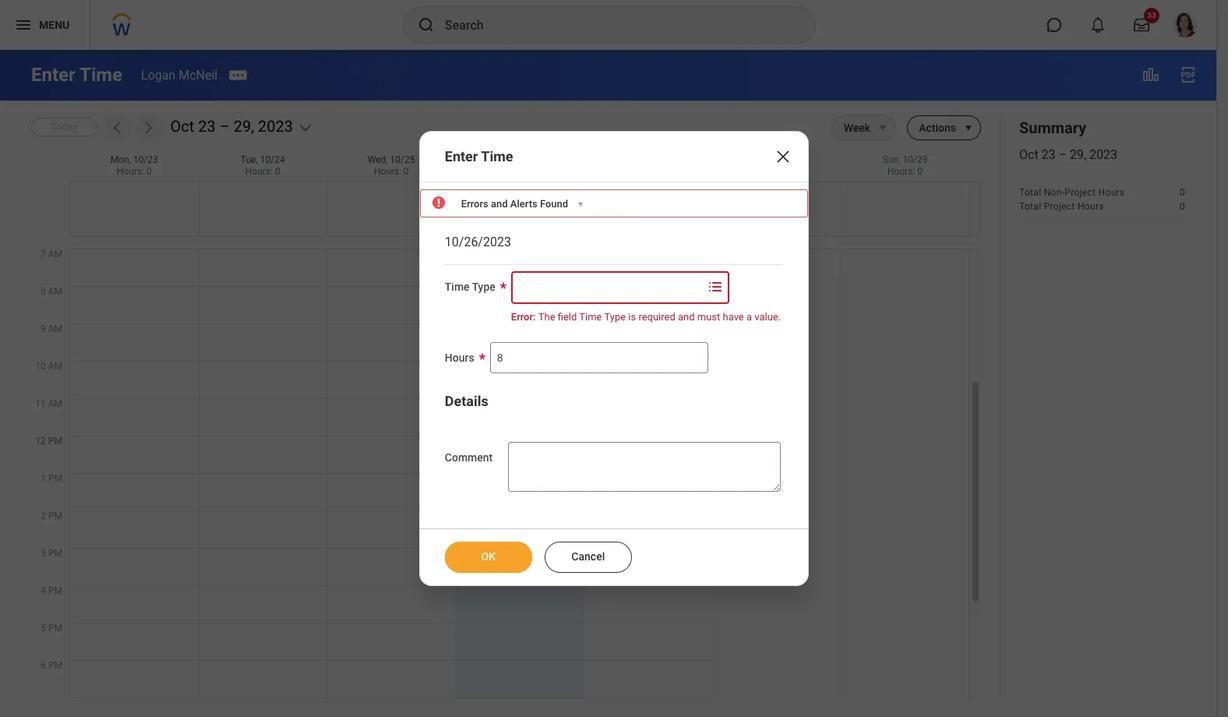 Task type: describe. For each thing, give the bounding box(es) containing it.
1 horizontal spatial and
[[678, 311, 695, 323]]

3 hours: 0 from the left
[[374, 166, 409, 177]]

3 pm
[[41, 548, 62, 559]]

time left 10/26 at the top of the page
[[481, 148, 513, 164]]

profile logan mcneil element
[[1164, 8, 1207, 42]]

total for total project hours
[[1019, 201, 1042, 212]]

is
[[628, 311, 636, 323]]

dialog containing enter time
[[419, 131, 809, 586]]

11
[[35, 398, 46, 409]]

1 horizontal spatial 23
[[1042, 147, 1056, 162]]

2 pm
[[41, 511, 62, 521]]

today button
[[31, 118, 97, 136]]

time up chevron left image
[[80, 64, 122, 86]]

mon,
[[111, 154, 131, 165]]

2 hours: from the left
[[245, 166, 273, 177]]

view related information image
[[1142, 65, 1161, 84]]

enter time inside dialog
[[445, 148, 513, 164]]

actions button
[[907, 115, 956, 140]]

10/23
[[133, 154, 158, 165]]

0 vertical spatial hours
[[1099, 187, 1125, 198]]

enter inside enter time link
[[468, 289, 491, 301]]

logan mcneil link
[[141, 67, 218, 82]]

0 horizontal spatial oct
[[170, 117, 194, 136]]

total for total non-project hours
[[1019, 187, 1042, 198]]

pm for 2 pm
[[48, 511, 62, 521]]

time down 10/26/2023
[[445, 280, 470, 293]]

10/26/2023
[[445, 234, 511, 249]]

Hours text field
[[490, 342, 708, 373]]

10/24
[[260, 154, 285, 165]]

chevron left image
[[110, 120, 125, 136]]

time up "error:"
[[494, 289, 517, 301]]

tue, 10/24
[[241, 154, 285, 165]]

x image
[[774, 147, 793, 166]]

1 vertical spatial oct
[[1019, 147, 1039, 162]]

actions
[[919, 122, 956, 134]]

total project hours
[[1019, 201, 1104, 212]]

pm for 5 pm
[[48, 623, 62, 634]]

found
[[540, 198, 568, 210]]

wed,
[[368, 154, 388, 165]]

0 vertical spatial type
[[472, 280, 496, 293]]

Time Type field
[[513, 273, 704, 301]]

details button
[[445, 393, 489, 409]]

exclamation image
[[432, 197, 444, 209]]

comment
[[445, 451, 493, 464]]

thu, 10/26
[[497, 154, 542, 165]]

0 vertical spatial 29,
[[234, 117, 254, 136]]

pm for 1 pm
[[48, 473, 62, 484]]

1 vertical spatial oct 23 – 29, 2023
[[1019, 147, 1118, 162]]

sat, 10/28
[[755, 154, 798, 165]]

0 horizontal spatial oct 23 – 29, 2023
[[170, 117, 293, 136]]

9
[[41, 323, 46, 334]]

alerts
[[510, 198, 538, 210]]

2 hours: 0 from the left
[[245, 166, 280, 177]]

4 hours: 0 from the left
[[759, 166, 794, 177]]

0 horizontal spatial and
[[491, 198, 508, 210]]

12 pm
[[35, 436, 62, 447]]

10/26
[[517, 154, 542, 165]]

10
[[35, 361, 46, 372]]

6
[[41, 660, 46, 671]]

today
[[51, 121, 78, 133]]

11 am
[[35, 398, 62, 409]]

pm for 3 pm
[[48, 548, 62, 559]]

0 vertical spatial enter
[[31, 64, 75, 86]]

error:
[[511, 311, 536, 323]]

10 am
[[35, 361, 62, 372]]

5 hours: 0 from the left
[[888, 166, 923, 177]]

am for 7 am
[[48, 249, 62, 260]]

pm for 4 pm
[[48, 585, 62, 596]]

1 vertical spatial 29,
[[1070, 147, 1087, 162]]

1 horizontal spatial 2023
[[1090, 147, 1118, 162]]

1
[[41, 473, 46, 484]]

7
[[41, 249, 46, 260]]



Task type: vqa. For each thing, say whether or not it's contained in the screenshot.


Task type: locate. For each thing, give the bounding box(es) containing it.
9 am
[[41, 323, 62, 334]]

0 horizontal spatial 2023
[[258, 117, 293, 136]]

enter down 10/26/2023
[[468, 289, 491, 301]]

2023 left chevron down icon
[[258, 117, 293, 136]]

and left alerts
[[491, 198, 508, 210]]

0 vertical spatial –
[[220, 117, 230, 136]]

1 vertical spatial and
[[678, 311, 695, 323]]

hours up total project hours
[[1099, 187, 1125, 198]]

and left must
[[678, 311, 695, 323]]

caret down image
[[575, 199, 586, 210]]

the
[[538, 311, 555, 323]]

total non-project hours
[[1019, 187, 1125, 198]]

2023 up total non-project hours
[[1090, 147, 1118, 162]]

1 pm
[[41, 473, 62, 484]]

10/25
[[390, 154, 415, 165]]

1 horizontal spatial type
[[604, 311, 626, 323]]

0 vertical spatial total
[[1019, 187, 1042, 198]]

23 down 'summary'
[[1042, 147, 1056, 162]]

enter time up "error:"
[[468, 289, 517, 301]]

am
[[48, 249, 62, 260], [48, 286, 62, 297], [48, 323, 62, 334], [48, 361, 62, 372], [48, 398, 62, 409]]

1 am from the top
[[48, 249, 62, 260]]

hours: down sun, 10/29
[[888, 166, 915, 177]]

4 pm from the top
[[48, 548, 62, 559]]

hours inside dialog
[[445, 352, 474, 364]]

enter time
[[31, 64, 122, 86], [445, 148, 513, 164], [468, 289, 517, 301]]

search image
[[417, 16, 436, 34]]

7 pm from the top
[[48, 660, 62, 671]]

0 vertical spatial 23
[[198, 117, 216, 136]]

2 pm from the top
[[48, 473, 62, 484]]

hours: 0 down sat, 10/28
[[759, 166, 794, 177]]

hours: 0 down tue, 10/24
[[245, 166, 280, 177]]

hours
[[1099, 187, 1125, 198], [1078, 201, 1104, 212], [445, 352, 474, 364]]

0 horizontal spatial type
[[472, 280, 496, 293]]

details
[[445, 393, 489, 409]]

5
[[41, 623, 46, 634]]

field
[[558, 311, 577, 323]]

8 am
[[41, 286, 62, 297]]

3
[[41, 548, 46, 559]]

1 vertical spatial –
[[1059, 147, 1067, 162]]

1 vertical spatial enter time
[[445, 148, 513, 164]]

am right 8
[[48, 286, 62, 297]]

am right 11
[[48, 398, 62, 409]]

sun, 10/29
[[883, 154, 928, 165]]

am for 8 am
[[48, 286, 62, 297]]

4 pm
[[41, 585, 62, 596]]

5 am from the top
[[48, 398, 62, 409]]

3 hours: from the left
[[374, 166, 401, 177]]

details group
[[445, 392, 783, 492]]

mon, 10/23
[[111, 154, 158, 165]]

dialog
[[419, 131, 809, 586]]

oct
[[170, 117, 194, 136], [1019, 147, 1039, 162]]

am for 10 am
[[48, 361, 62, 372]]

oct 23 – 29, 2023 up tue,
[[170, 117, 293, 136]]

29, down 'summary'
[[1070, 147, 1087, 162]]

3 pm from the top
[[48, 511, 62, 521]]

23
[[198, 117, 216, 136], [1042, 147, 1056, 162]]

pm right 3
[[48, 548, 62, 559]]

0 vertical spatial oct 23 – 29, 2023
[[170, 117, 293, 136]]

3 am from the top
[[48, 323, 62, 334]]

2 vertical spatial enter time
[[468, 289, 517, 301]]

enter time main content
[[0, 50, 1217, 717]]

tue,
[[241, 154, 258, 165]]

cancel button
[[545, 542, 632, 573]]

notifications large image
[[1090, 17, 1106, 33]]

1 total from the top
[[1019, 187, 1042, 198]]

cancel
[[572, 550, 605, 563]]

am right 9
[[48, 323, 62, 334]]

a
[[747, 311, 752, 323]]

hours: down wed, 10/25
[[374, 166, 401, 177]]

wed, 10/25
[[368, 154, 415, 165]]

total down total non-project hours
[[1019, 201, 1042, 212]]

hours: down sat, 10/28
[[759, 166, 787, 177]]

1 vertical spatial 23
[[1042, 147, 1056, 162]]

hours: 0
[[117, 166, 152, 177], [245, 166, 280, 177], [374, 166, 409, 177], [759, 166, 794, 177], [888, 166, 923, 177]]

oct 23 – 29, 2023
[[170, 117, 293, 136], [1019, 147, 1118, 162]]

5 pm from the top
[[48, 585, 62, 596]]

5 hours: from the left
[[888, 166, 915, 177]]

ok
[[481, 550, 496, 563]]

1 vertical spatial hours
[[1078, 201, 1104, 212]]

1 vertical spatial enter
[[445, 148, 478, 164]]

23 down mcneil
[[198, 117, 216, 136]]

enter inside dialog
[[445, 148, 478, 164]]

week
[[844, 122, 871, 134]]

required
[[639, 311, 676, 323]]

12
[[35, 436, 46, 447]]

Comment text field
[[508, 442, 781, 492]]

7 am
[[41, 249, 62, 260]]

errors and alerts found
[[461, 198, 568, 210]]

10/29
[[903, 154, 928, 165]]

sun,
[[883, 154, 901, 165]]

–
[[220, 117, 230, 136], [1059, 147, 1067, 162]]

enter time link
[[455, 286, 584, 323]]

1 horizontal spatial 29,
[[1070, 147, 1087, 162]]

pm for 6 pm
[[48, 660, 62, 671]]

sat,
[[755, 154, 771, 165]]

pm right 1
[[48, 473, 62, 484]]

chevron right image
[[140, 120, 156, 136]]

and
[[491, 198, 508, 210], [678, 311, 695, 323]]

1 vertical spatial project
[[1044, 201, 1075, 212]]

6 pm from the top
[[48, 623, 62, 634]]

time
[[80, 64, 122, 86], [481, 148, 513, 164], [445, 280, 470, 293], [494, 289, 517, 301], [579, 311, 602, 323]]

pm right 5
[[48, 623, 62, 634]]

total left non-
[[1019, 187, 1042, 198]]

summary
[[1019, 118, 1087, 137]]

type down 10/26/2023
[[472, 280, 496, 293]]

2
[[41, 511, 46, 521]]

non-
[[1044, 187, 1065, 198]]

am right '7' on the top left of the page
[[48, 249, 62, 260]]

0 horizontal spatial 29,
[[234, 117, 254, 136]]

4
[[41, 585, 46, 596]]

hours:
[[117, 166, 144, 177], [245, 166, 273, 177], [374, 166, 401, 177], [759, 166, 787, 177], [888, 166, 915, 177]]

5 pm
[[41, 623, 62, 634]]

1 hours: from the left
[[117, 166, 144, 177]]

1 horizontal spatial oct 23 – 29, 2023
[[1019, 147, 1118, 162]]

oct 23 – 29, 2023 down 'summary'
[[1019, 147, 1118, 162]]

0 vertical spatial oct
[[170, 117, 194, 136]]

am right 10
[[48, 361, 62, 372]]

type left is
[[604, 311, 626, 323]]

1 pm from the top
[[48, 436, 62, 447]]

2 vertical spatial enter
[[468, 289, 491, 301]]

enter time up errors
[[445, 148, 513, 164]]

prompts image
[[706, 277, 725, 296]]

have
[[723, 311, 744, 323]]

logan
[[141, 67, 176, 82]]

time right field
[[579, 311, 602, 323]]

1 horizontal spatial –
[[1059, 147, 1067, 162]]

view printable version (pdf) image
[[1179, 65, 1198, 84]]

4 am from the top
[[48, 361, 62, 372]]

2023
[[258, 117, 293, 136], [1090, 147, 1118, 162]]

2 total from the top
[[1019, 201, 1042, 212]]

0 vertical spatial enter time
[[31, 64, 122, 86]]

hours: 0 down mon, 10/23
[[117, 166, 152, 177]]

enter
[[31, 64, 75, 86], [445, 148, 478, 164], [468, 289, 491, 301]]

pm
[[48, 436, 62, 447], [48, 473, 62, 484], [48, 511, 62, 521], [48, 548, 62, 559], [48, 585, 62, 596], [48, 623, 62, 634], [48, 660, 62, 671]]

1 hours: 0 from the left
[[117, 166, 152, 177]]

8
[[41, 286, 46, 297]]

0 vertical spatial 2023
[[258, 117, 293, 136]]

hours: 0 down wed, 10/25
[[374, 166, 409, 177]]

am for 9 am
[[48, 323, 62, 334]]

inbox large image
[[1134, 17, 1150, 33]]

project up total project hours
[[1065, 187, 1096, 198]]

project down non-
[[1044, 201, 1075, 212]]

10/28
[[773, 154, 798, 165]]

0
[[147, 166, 152, 177], [275, 166, 280, 177], [404, 166, 409, 177], [789, 166, 794, 177], [918, 166, 923, 177], [1180, 187, 1185, 198], [1180, 201, 1185, 212]]

enter time up the 'today'
[[31, 64, 122, 86]]

mcneil
[[179, 67, 218, 82]]

pm right 6
[[48, 660, 62, 671]]

pm right 4
[[48, 585, 62, 596]]

errors
[[461, 198, 489, 210]]

oct right chevron right image
[[170, 117, 194, 136]]

enter up the 'today'
[[31, 64, 75, 86]]

4 hours: from the left
[[759, 166, 787, 177]]

pm right 2
[[48, 511, 62, 521]]

am for 11 am
[[48, 398, 62, 409]]

hours up the details
[[445, 352, 474, 364]]

hours: down mon, 10/23
[[117, 166, 144, 177]]

chevron down image
[[298, 120, 313, 136]]

value.
[[755, 311, 781, 323]]

2 vertical spatial hours
[[445, 352, 474, 364]]

29,
[[234, 117, 254, 136], [1070, 147, 1087, 162]]

pm for 12 pm
[[48, 436, 62, 447]]

oct down 'summary'
[[1019, 147, 1039, 162]]

week button
[[832, 115, 871, 140]]

1 horizontal spatial oct
[[1019, 147, 1039, 162]]

hours down total non-project hours
[[1078, 201, 1104, 212]]

0 vertical spatial project
[[1065, 187, 1096, 198]]

time type
[[445, 280, 496, 293]]

1 vertical spatial total
[[1019, 201, 1042, 212]]

0 vertical spatial and
[[491, 198, 508, 210]]

type
[[472, 280, 496, 293], [604, 311, 626, 323]]

2 am from the top
[[48, 286, 62, 297]]

logan mcneil
[[141, 67, 218, 82]]

0 horizontal spatial 23
[[198, 117, 216, 136]]

1 vertical spatial type
[[604, 311, 626, 323]]

hours: down tue, 10/24
[[245, 166, 273, 177]]

0 horizontal spatial –
[[220, 117, 230, 136]]

hours: 0 down sun, 10/29
[[888, 166, 923, 177]]

29, up tue,
[[234, 117, 254, 136]]

total
[[1019, 187, 1042, 198], [1019, 201, 1042, 212]]

pm right 12 on the left of page
[[48, 436, 62, 447]]

1 vertical spatial 2023
[[1090, 147, 1118, 162]]

enter left thu,
[[445, 148, 478, 164]]

thu,
[[497, 154, 515, 165]]

ok button
[[445, 542, 532, 573]]

must
[[697, 311, 720, 323]]

project
[[1065, 187, 1096, 198], [1044, 201, 1075, 212]]

error: the field time type is required and must have a value.
[[511, 311, 781, 323]]

6 pm
[[41, 660, 62, 671]]



